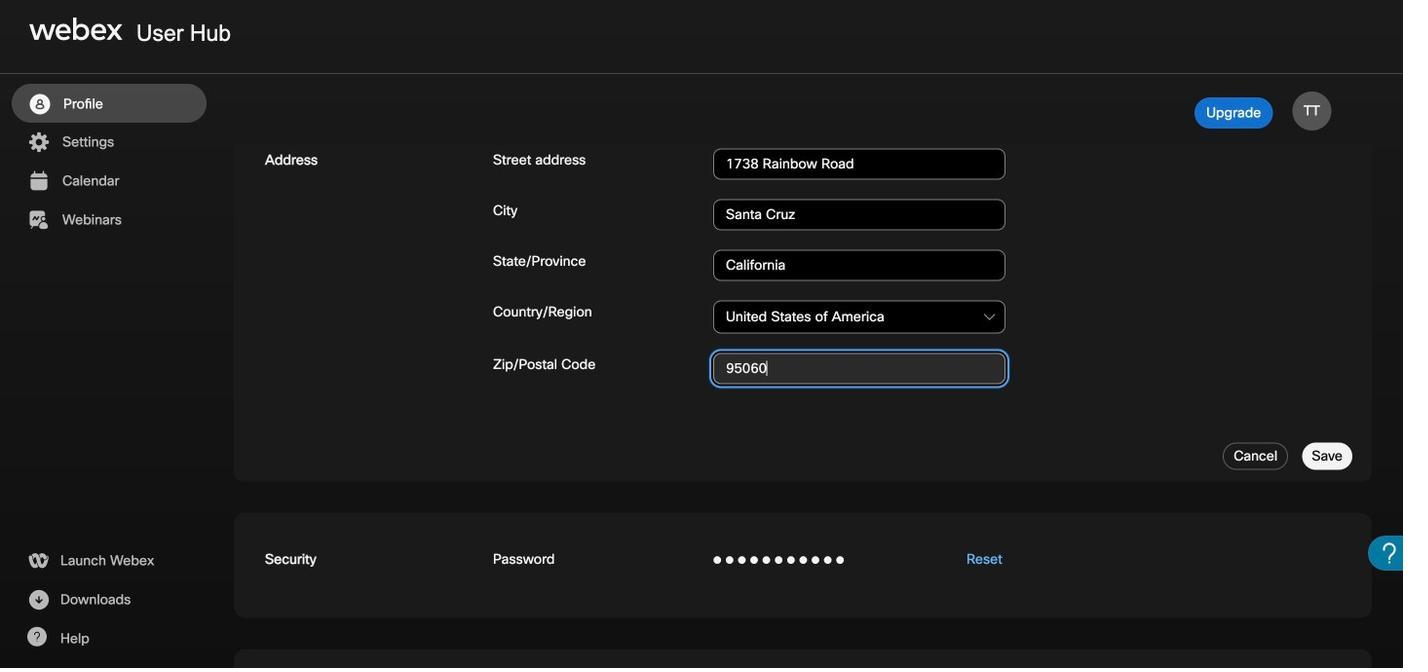 Task type: describe. For each thing, give the bounding box(es) containing it.
ng help active image
[[26, 628, 47, 647]]

mds webinar_filled image
[[26, 209, 51, 232]]

mds meetings_filled image
[[26, 170, 51, 193]]

mds content download_filled image
[[26, 589, 51, 612]]

mds settings_filled image
[[26, 131, 51, 154]]

cisco webex image
[[29, 18, 123, 41]]



Task type: vqa. For each thing, say whether or not it's contained in the screenshot.
text box
yes



Task type: locate. For each thing, give the bounding box(es) containing it.
mds people circle_filled image
[[27, 93, 52, 116]]

mds webex helix filled image
[[26, 550, 50, 573]]

None text field
[[713, 199, 1006, 230], [713, 250, 1006, 281], [713, 353, 1006, 384], [713, 199, 1006, 230], [713, 250, 1006, 281], [713, 353, 1006, 384]]

None text field
[[713, 149, 1006, 180], [713, 301, 1006, 334], [713, 149, 1006, 180], [713, 301, 1006, 334]]



